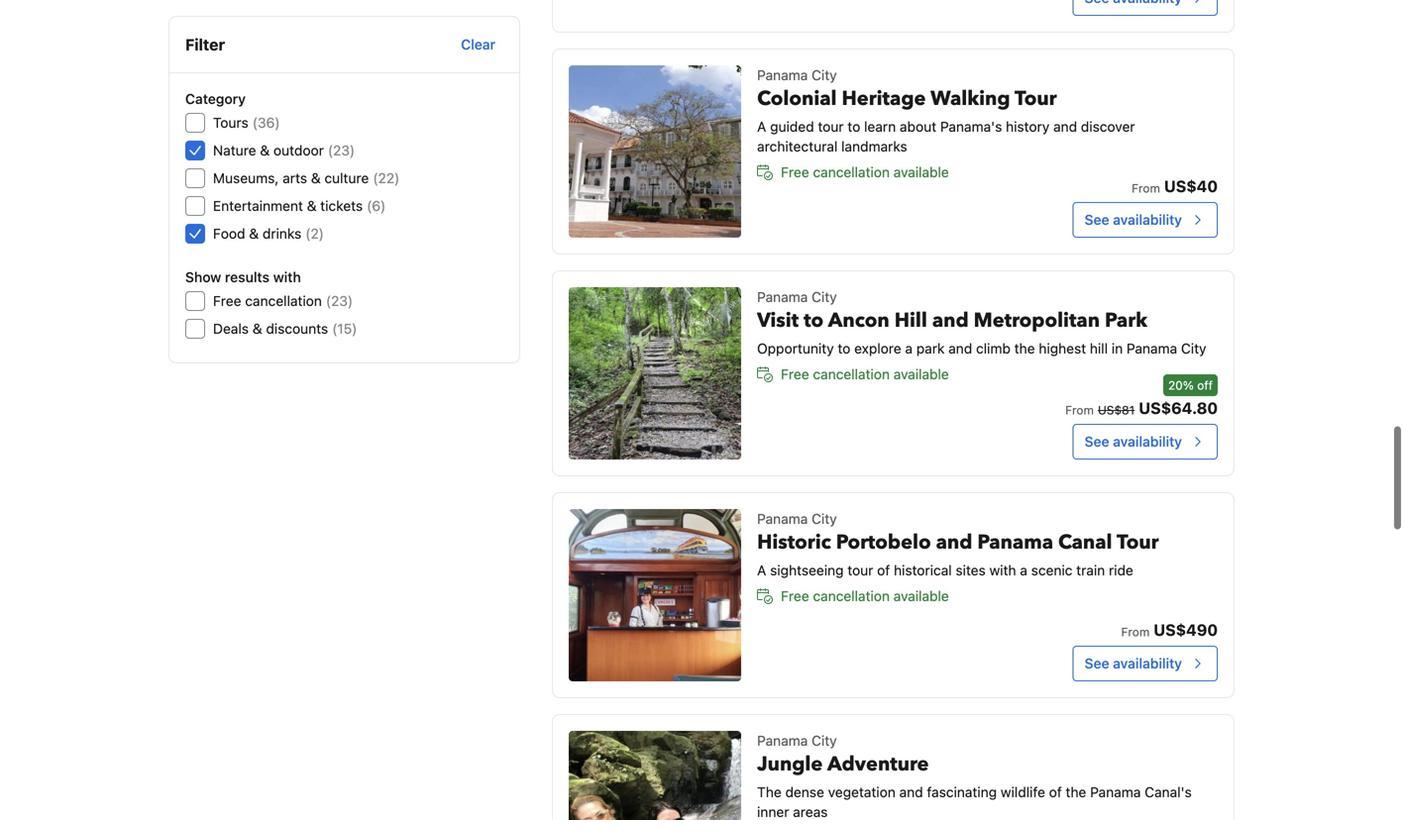 Task type: describe. For each thing, give the bounding box(es) containing it.
with inside panama city historic portobelo and panama canal tour a sightseeing tour of historical sites with a scenic train ride
[[990, 563, 1017, 579]]

us$81
[[1098, 403, 1135, 417]]

colonial heritage walking tour image
[[569, 65, 742, 238]]

of inside panama city historic portobelo and panama canal tour a sightseeing tour of historical sites with a scenic train ride
[[878, 563, 890, 579]]

panama inside panama city colonial heritage walking tour a guided tour to learn about panama's history and discover architectural landmarks
[[757, 67, 808, 83]]

in
[[1112, 341, 1123, 357]]

(36)
[[253, 114, 280, 131]]

highest
[[1039, 341, 1087, 357]]

panama's
[[941, 118, 1003, 135]]

colonial
[[757, 85, 837, 113]]

culture
[[325, 170, 369, 186]]

free for historic
[[781, 588, 810, 605]]

a inside panama city visit to ancon hill and metropolitan park opportunity to explore a park and climb the highest hill in panama city
[[906, 341, 913, 357]]

see for historic portobelo and panama canal tour
[[1085, 656, 1110, 672]]

results
[[225, 269, 270, 286]]

tours (36)
[[213, 114, 280, 131]]

dense
[[786, 785, 825, 801]]

outdoor
[[274, 142, 324, 159]]

nature
[[213, 142, 256, 159]]

vegetation
[[828, 785, 896, 801]]

tickets
[[320, 198, 363, 214]]

visit to ancon hill and metropolitan park image
[[569, 287, 742, 460]]

about
[[900, 118, 937, 135]]

panama city visit to ancon hill and metropolitan park opportunity to explore a park and climb the highest hill in panama city
[[757, 289, 1207, 357]]

(2)
[[306, 226, 324, 242]]

climb
[[976, 341, 1011, 357]]

portobelo
[[836, 529, 931, 557]]

nature & outdoor (23)
[[213, 142, 355, 159]]

(15)
[[332, 321, 357, 337]]

entertainment
[[213, 198, 303, 214]]

panama up scenic
[[978, 529, 1054, 557]]

guided
[[770, 118, 814, 135]]

tour inside panama city historic portobelo and panama canal tour a sightseeing tour of historical sites with a scenic train ride
[[1117, 529, 1159, 557]]

the inside panama city visit to ancon hill and metropolitan park opportunity to explore a park and climb the highest hill in panama city
[[1015, 341, 1035, 357]]

and inside panama city historic portobelo and panama canal tour a sightseeing tour of historical sites with a scenic train ride
[[936, 529, 973, 557]]

explore
[[855, 341, 902, 357]]

history
[[1006, 118, 1050, 135]]

us$40
[[1165, 177, 1218, 196]]

train
[[1077, 563, 1106, 579]]

museums, arts & culture (22)
[[213, 170, 400, 186]]

hill
[[895, 307, 928, 335]]

city for visit to ancon hill and metropolitan park
[[812, 289, 837, 305]]

jungle
[[757, 751, 823, 779]]

food
[[213, 226, 245, 242]]

jungle adventure image
[[569, 732, 742, 821]]

2 vertical spatial to
[[838, 341, 851, 357]]

architectural
[[757, 138, 838, 155]]

panama right in
[[1127, 341, 1178, 357]]

from for tour
[[1132, 181, 1161, 195]]

panama city historic portobelo and panama canal tour a sightseeing tour of historical sites with a scenic train ride
[[757, 511, 1159, 579]]

show results with
[[185, 269, 301, 286]]

discover
[[1081, 118, 1136, 135]]

a inside panama city colonial heritage walking tour a guided tour to learn about panama's history and discover architectural landmarks
[[757, 118, 767, 135]]

inner
[[757, 804, 790, 821]]

a inside panama city historic portobelo and panama canal tour a sightseeing tour of historical sites with a scenic train ride
[[1020, 563, 1028, 579]]

available for walking
[[894, 164, 949, 180]]

(22)
[[373, 170, 400, 186]]

panama city jungle adventure the dense vegetation and fascinating wildlife of the panama canal's inner areas
[[757, 733, 1192, 821]]

from us$40
[[1132, 177, 1218, 196]]

and up park
[[933, 307, 969, 335]]

free cancellation (23)
[[213, 293, 353, 309]]

sightseeing
[[770, 563, 844, 579]]

city for historic portobelo and panama canal tour
[[812, 511, 837, 527]]

deals & discounts (15)
[[213, 321, 357, 337]]

the
[[757, 785, 782, 801]]

panama up historic in the right bottom of the page
[[757, 511, 808, 527]]

& for tickets
[[307, 198, 317, 214]]

museums,
[[213, 170, 279, 186]]

free cancellation available for heritage
[[781, 164, 949, 180]]

& right arts
[[311, 170, 321, 186]]

entertainment & tickets (6)
[[213, 198, 386, 214]]

free for colonial
[[781, 164, 810, 180]]

show
[[185, 269, 221, 286]]

20%
[[1169, 379, 1194, 393]]

free cancellation available for portobelo
[[781, 588, 949, 605]]

0 vertical spatial (23)
[[328, 142, 355, 159]]

park
[[1105, 307, 1148, 335]]

wildlife
[[1001, 785, 1046, 801]]

fascinating
[[927, 785, 997, 801]]

opportunity
[[757, 341, 834, 357]]

20% off
[[1169, 379, 1213, 393]]

city up 20% off
[[1182, 341, 1207, 357]]

adventure
[[828, 751, 929, 779]]



Task type: vqa. For each thing, say whether or not it's contained in the screenshot.
availability
yes



Task type: locate. For each thing, give the bounding box(es) containing it.
1 available from the top
[[894, 164, 949, 180]]

availability for historic portobelo and panama canal tour
[[1114, 656, 1183, 672]]

(23)
[[328, 142, 355, 159], [326, 293, 353, 309]]

2 available from the top
[[894, 366, 949, 383]]

1 vertical spatial from
[[1066, 403, 1094, 417]]

of inside the panama city jungle adventure the dense vegetation and fascinating wildlife of the panama canal's inner areas
[[1049, 785, 1062, 801]]

see availability for historic portobelo and panama canal tour
[[1085, 656, 1183, 672]]

and right park
[[949, 341, 973, 357]]

0 horizontal spatial the
[[1015, 341, 1035, 357]]

0 horizontal spatial a
[[906, 341, 913, 357]]

city up historic in the right bottom of the page
[[812, 511, 837, 527]]

2 a from the top
[[757, 563, 767, 579]]

and inside the panama city jungle adventure the dense vegetation and fascinating wildlife of the panama canal's inner areas
[[900, 785, 924, 801]]

see availability for visit to ancon hill and metropolitan park
[[1085, 434, 1183, 450]]

1 vertical spatial see
[[1085, 434, 1110, 450]]

see availability down from us$81 us$64.80 on the right of page
[[1085, 434, 1183, 450]]

the down "metropolitan"
[[1015, 341, 1035, 357]]

free cancellation available
[[781, 164, 949, 180], [781, 366, 949, 383], [781, 588, 949, 605]]

2 vertical spatial available
[[894, 588, 949, 605]]

see
[[1085, 212, 1110, 228], [1085, 434, 1110, 450], [1085, 656, 1110, 672]]

tour inside panama city colonial heritage walking tour a guided tour to learn about panama's history and discover architectural landmarks
[[818, 118, 844, 135]]

available for and
[[894, 588, 949, 605]]

panama up visit
[[757, 289, 808, 305]]

a left scenic
[[1020, 563, 1028, 579]]

2 vertical spatial from
[[1122, 626, 1150, 639]]

(23) up (15)
[[326, 293, 353, 309]]

see availability down from us$40
[[1085, 212, 1183, 228]]

panama city colonial heritage walking tour a guided tour to learn about panama's history and discover architectural landmarks
[[757, 67, 1136, 155]]

see down the 'discover'
[[1085, 212, 1110, 228]]

1 horizontal spatial tour
[[848, 563, 874, 579]]

availability down from us$490
[[1114, 656, 1183, 672]]

0 horizontal spatial tour
[[818, 118, 844, 135]]

to left 'learn'
[[848, 118, 861, 135]]

historical
[[894, 563, 952, 579]]

a left guided
[[757, 118, 767, 135]]

a down historic in the right bottom of the page
[[757, 563, 767, 579]]

0 vertical spatial with
[[273, 269, 301, 286]]

3 available from the top
[[894, 588, 949, 605]]

historic
[[757, 529, 831, 557]]

1 vertical spatial free cancellation available
[[781, 366, 949, 383]]

1 availability from the top
[[1114, 212, 1183, 228]]

available down park
[[894, 366, 949, 383]]

3 see availability from the top
[[1085, 656, 1183, 672]]

& for drinks
[[249, 226, 259, 242]]

city up colonial
[[812, 67, 837, 83]]

heritage
[[842, 85, 926, 113]]

0 vertical spatial availability
[[1114, 212, 1183, 228]]

free down the sightseeing
[[781, 588, 810, 605]]

to up opportunity
[[804, 307, 824, 335]]

see availability
[[1085, 212, 1183, 228], [1085, 434, 1183, 450], [1085, 656, 1183, 672]]

see availability down from us$490
[[1085, 656, 1183, 672]]

1 free cancellation available from the top
[[781, 164, 949, 180]]

2 vertical spatial availability
[[1114, 656, 1183, 672]]

&
[[260, 142, 270, 159], [311, 170, 321, 186], [307, 198, 317, 214], [249, 226, 259, 242], [253, 321, 262, 337]]

2 free cancellation available from the top
[[781, 366, 949, 383]]

ancon
[[829, 307, 890, 335]]

learn
[[865, 118, 896, 135]]

availability
[[1114, 212, 1183, 228], [1114, 434, 1183, 450], [1114, 656, 1183, 672]]

1 vertical spatial of
[[1049, 785, 1062, 801]]

& for discounts
[[253, 321, 262, 337]]

city inside the panama city jungle adventure the dense vegetation and fascinating wildlife of the panama canal's inner areas
[[812, 733, 837, 749]]

1 vertical spatial (23)
[[326, 293, 353, 309]]

to
[[848, 118, 861, 135], [804, 307, 824, 335], [838, 341, 851, 357]]

& for outdoor
[[260, 142, 270, 159]]

& down (36)
[[260, 142, 270, 159]]

& right deals
[[253, 321, 262, 337]]

with right sites
[[990, 563, 1017, 579]]

available
[[894, 164, 949, 180], [894, 366, 949, 383], [894, 588, 949, 605]]

1 horizontal spatial with
[[990, 563, 1017, 579]]

0 horizontal spatial with
[[273, 269, 301, 286]]

scenic
[[1032, 563, 1073, 579]]

free cancellation available for to
[[781, 366, 949, 383]]

us$490
[[1154, 621, 1218, 640]]

panama up jungle
[[757, 733, 808, 749]]

drinks
[[263, 226, 302, 242]]

0 vertical spatial of
[[878, 563, 890, 579]]

1 see from the top
[[1085, 212, 1110, 228]]

0 vertical spatial available
[[894, 164, 949, 180]]

cancellation for historic
[[813, 588, 890, 605]]

available for ancon
[[894, 366, 949, 383]]

visit
[[757, 307, 799, 335]]

arts
[[283, 170, 307, 186]]

& up the (2)
[[307, 198, 317, 214]]

0 vertical spatial tour
[[818, 118, 844, 135]]

1 a from the top
[[757, 118, 767, 135]]

from left us$490
[[1122, 626, 1150, 639]]

see down train
[[1085, 656, 1110, 672]]

from inside from us$81 us$64.80
[[1066, 403, 1094, 417]]

0 vertical spatial the
[[1015, 341, 1035, 357]]

1 horizontal spatial tour
[[1117, 529, 1159, 557]]

(23) up culture
[[328, 142, 355, 159]]

0 vertical spatial a
[[906, 341, 913, 357]]

2 vertical spatial free cancellation available
[[781, 588, 949, 605]]

0 vertical spatial see availability
[[1085, 212, 1183, 228]]

with
[[273, 269, 301, 286], [990, 563, 1017, 579]]

2 vertical spatial see availability
[[1085, 656, 1183, 672]]

hill
[[1090, 341, 1108, 357]]

clear button
[[453, 27, 504, 62]]

available down about
[[894, 164, 949, 180]]

off
[[1198, 379, 1213, 393]]

cancellation down the sightseeing
[[813, 588, 890, 605]]

city
[[812, 67, 837, 83], [812, 289, 837, 305], [1182, 341, 1207, 357], [812, 511, 837, 527], [812, 733, 837, 749]]

free down architectural
[[781, 164, 810, 180]]

see for colonial heritage walking tour
[[1085, 212, 1110, 228]]

panama left canal's on the right of page
[[1091, 785, 1141, 801]]

cancellation for visit
[[813, 366, 890, 383]]

free for visit
[[781, 366, 810, 383]]

us$64.80
[[1139, 399, 1218, 418]]

cancellation down landmarks
[[813, 164, 890, 180]]

tour up history at right
[[1015, 85, 1057, 113]]

(6)
[[367, 198, 386, 214]]

2 vertical spatial see
[[1085, 656, 1110, 672]]

sites
[[956, 563, 986, 579]]

see for visit to ancon hill and metropolitan park
[[1085, 434, 1110, 450]]

3 availability from the top
[[1114, 656, 1183, 672]]

free down opportunity
[[781, 366, 810, 383]]

availability for visit to ancon hill and metropolitan park
[[1114, 434, 1183, 450]]

1 vertical spatial a
[[757, 563, 767, 579]]

& right food
[[249, 226, 259, 242]]

from
[[1132, 181, 1161, 195], [1066, 403, 1094, 417], [1122, 626, 1150, 639]]

filter
[[185, 35, 225, 54]]

3 see from the top
[[1085, 656, 1110, 672]]

to down the ancon
[[838, 341, 851, 357]]

free
[[781, 164, 810, 180], [213, 293, 241, 309], [781, 366, 810, 383], [781, 588, 810, 605]]

a
[[906, 341, 913, 357], [1020, 563, 1028, 579]]

1 horizontal spatial of
[[1049, 785, 1062, 801]]

see availability for colonial heritage walking tour
[[1085, 212, 1183, 228]]

and up sites
[[936, 529, 973, 557]]

0 vertical spatial from
[[1132, 181, 1161, 195]]

city inside panama city historic portobelo and panama canal tour a sightseeing tour of historical sites with a scenic train ride
[[812, 511, 837, 527]]

city up jungle
[[812, 733, 837, 749]]

clear
[[461, 36, 496, 53]]

and right history at right
[[1054, 118, 1078, 135]]

tour inside panama city colonial heritage walking tour a guided tour to learn about panama's history and discover architectural landmarks
[[1015, 85, 1057, 113]]

to inside panama city colonial heritage walking tour a guided tour to learn about panama's history and discover architectural landmarks
[[848, 118, 861, 135]]

food & drinks (2)
[[213, 226, 324, 242]]

a left park
[[906, 341, 913, 357]]

free cancellation available down landmarks
[[781, 164, 949, 180]]

0 vertical spatial see
[[1085, 212, 1110, 228]]

tour
[[1015, 85, 1057, 113], [1117, 529, 1159, 557]]

0 vertical spatial free cancellation available
[[781, 164, 949, 180]]

1 vertical spatial see availability
[[1085, 434, 1183, 450]]

canal
[[1059, 529, 1113, 557]]

metropolitan
[[974, 307, 1100, 335]]

landmarks
[[842, 138, 908, 155]]

0 vertical spatial a
[[757, 118, 767, 135]]

historic portobelo and panama canal tour image
[[569, 510, 742, 682]]

the right wildlife
[[1066, 785, 1087, 801]]

2 see availability from the top
[[1085, 434, 1183, 450]]

tour down portobelo
[[848, 563, 874, 579]]

0 horizontal spatial tour
[[1015, 85, 1057, 113]]

0 vertical spatial tour
[[1015, 85, 1057, 113]]

panama up colonial
[[757, 67, 808, 83]]

0 horizontal spatial of
[[878, 563, 890, 579]]

discounts
[[266, 321, 328, 337]]

a
[[757, 118, 767, 135], [757, 563, 767, 579]]

cancellation down explore
[[813, 366, 890, 383]]

the
[[1015, 341, 1035, 357], [1066, 785, 1087, 801]]

tours
[[213, 114, 249, 131]]

deals
[[213, 321, 249, 337]]

free cancellation available down portobelo
[[781, 588, 949, 605]]

tour inside panama city historic portobelo and panama canal tour a sightseeing tour of historical sites with a scenic train ride
[[848, 563, 874, 579]]

1 vertical spatial tour
[[848, 563, 874, 579]]

1 vertical spatial to
[[804, 307, 824, 335]]

and
[[1054, 118, 1078, 135], [933, 307, 969, 335], [949, 341, 973, 357], [936, 529, 973, 557], [900, 785, 924, 801]]

with up free cancellation (23)
[[273, 269, 301, 286]]

0 vertical spatial to
[[848, 118, 861, 135]]

city for colonial heritage walking tour
[[812, 67, 837, 83]]

from us$490
[[1122, 621, 1218, 640]]

from inside from us$40
[[1132, 181, 1161, 195]]

tour right guided
[[818, 118, 844, 135]]

1 horizontal spatial a
[[1020, 563, 1028, 579]]

3 free cancellation available from the top
[[781, 588, 949, 605]]

1 horizontal spatial the
[[1066, 785, 1087, 801]]

1 vertical spatial tour
[[1117, 529, 1159, 557]]

tour up "ride"
[[1117, 529, 1159, 557]]

1 vertical spatial with
[[990, 563, 1017, 579]]

1 vertical spatial a
[[1020, 563, 1028, 579]]

cancellation up deals & discounts (15)
[[245, 293, 322, 309]]

from for panama
[[1122, 626, 1150, 639]]

free cancellation available down explore
[[781, 366, 949, 383]]

from left us$40
[[1132, 181, 1161, 195]]

1 vertical spatial the
[[1066, 785, 1087, 801]]

city for jungle adventure
[[812, 733, 837, 749]]

tour
[[818, 118, 844, 135], [848, 563, 874, 579]]

a inside panama city historic portobelo and panama canal tour a sightseeing tour of historical sites with a scenic train ride
[[757, 563, 767, 579]]

availability down from us$81 us$64.80 on the right of page
[[1114, 434, 1183, 450]]

1 see availability from the top
[[1085, 212, 1183, 228]]

and inside panama city colonial heritage walking tour a guided tour to learn about panama's history and discover architectural landmarks
[[1054, 118, 1078, 135]]

panama
[[757, 67, 808, 83], [757, 289, 808, 305], [1127, 341, 1178, 357], [757, 511, 808, 527], [978, 529, 1054, 557], [757, 733, 808, 749], [1091, 785, 1141, 801]]

1 vertical spatial available
[[894, 366, 949, 383]]

of
[[878, 563, 890, 579], [1049, 785, 1062, 801]]

availability down from us$40
[[1114, 212, 1183, 228]]

from us$81 us$64.80
[[1066, 399, 1218, 418]]

2 availability from the top
[[1114, 434, 1183, 450]]

cancellation for colonial
[[813, 164, 890, 180]]

available down historical
[[894, 588, 949, 605]]

of down portobelo
[[878, 563, 890, 579]]

areas
[[793, 804, 828, 821]]

see down us$81
[[1085, 434, 1110, 450]]

availability for colonial heritage walking tour
[[1114, 212, 1183, 228]]

ride
[[1109, 563, 1134, 579]]

1 vertical spatial availability
[[1114, 434, 1183, 450]]

city inside panama city colonial heritage walking tour a guided tour to learn about panama's history and discover architectural landmarks
[[812, 67, 837, 83]]

city up the ancon
[[812, 289, 837, 305]]

from left us$81
[[1066, 403, 1094, 417]]

walking
[[931, 85, 1011, 113]]

park
[[917, 341, 945, 357]]

category
[[185, 91, 246, 107]]

2 see from the top
[[1085, 434, 1110, 450]]

free up deals
[[213, 293, 241, 309]]

the inside the panama city jungle adventure the dense vegetation and fascinating wildlife of the panama canal's inner areas
[[1066, 785, 1087, 801]]

and down adventure
[[900, 785, 924, 801]]

of right wildlife
[[1049, 785, 1062, 801]]

from inside from us$490
[[1122, 626, 1150, 639]]

canal's
[[1145, 785, 1192, 801]]



